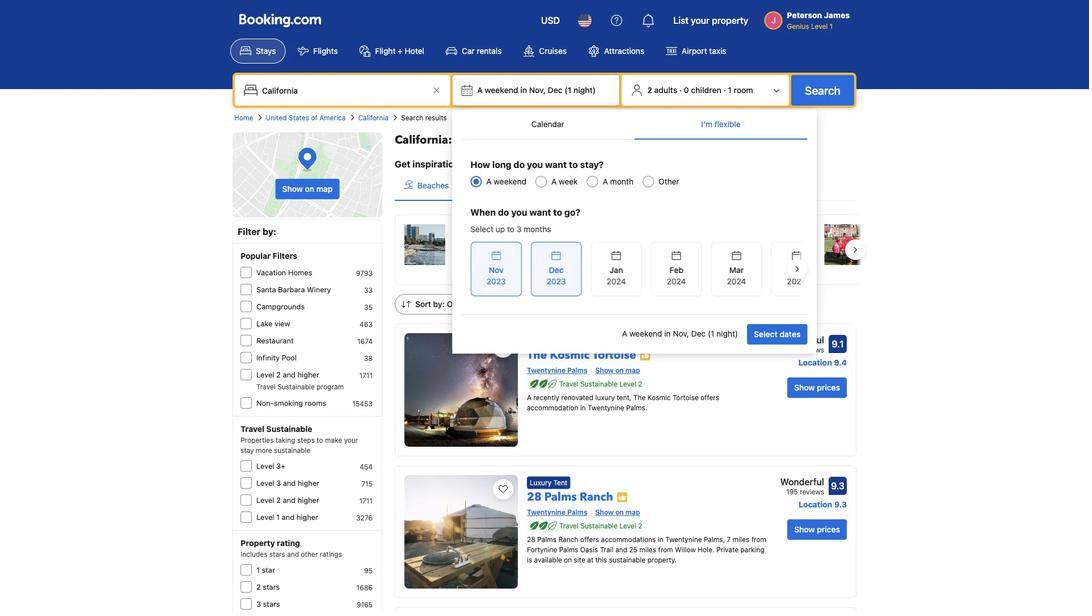 Task type: locate. For each thing, give the bounding box(es) containing it.
1 horizontal spatial beaches
[[455, 239, 486, 248]]

9.1
[[833, 339, 844, 349]]

2 vertical spatial stars
[[263, 600, 280, 608]]

1 horizontal spatial offers
[[701, 394, 720, 402]]

2 left adults on the top of page
[[648, 85, 653, 95]]

nov, inside button
[[529, 85, 546, 95]]

next
[[499, 159, 518, 169]]

1
[[830, 22, 834, 30], [729, 85, 732, 95], [277, 513, 280, 521], [257, 566, 260, 574]]

and inside property rating includes stars and other ratings
[[287, 550, 299, 558]]

the kosmic tortoise
[[527, 347, 637, 363]]

1 twentynine palms from the top
[[527, 366, 588, 374]]

relax inside relax in nature • beaches • family- friendly
[[663, 239, 683, 248]]

santa barbara image
[[825, 224, 866, 265]]

show prices button down location 9.4
[[788, 378, 848, 398]]

travel
[[560, 380, 579, 388], [257, 383, 276, 391], [241, 424, 265, 434], [560, 522, 579, 530]]

non-smoking rooms
[[257, 399, 327, 407]]

28 inside 28 palms ranch offers accommodations in twentynine palms, 7 miles from fortynine palms oasis trail and 25 miles from willow hole. private parking is available on site at this sustainable property.
[[527, 536, 536, 544]]

2 wonderful element from the top
[[781, 475, 825, 489]]

in inside the a recently renovated luxury tent, the kosmic tortoise offers accommodation in twentynine palms.
[[581, 404, 586, 412]]

select inside select dates button
[[755, 330, 778, 339]]

on inside button
[[305, 184, 315, 194]]

hotel
[[405, 46, 425, 56]]

0 horizontal spatial 3
[[257, 600, 261, 608]]

0 vertical spatial tortoise
[[593, 347, 637, 363]]

select for select up to 3 months
[[471, 225, 494, 234]]

1 vertical spatial show on map
[[596, 366, 641, 374]]

0 vertical spatial (1
[[565, 85, 572, 95]]

region
[[462, 237, 822, 301]]

level inside peterson james genius level 1
[[812, 22, 828, 30]]

81 properties
[[663, 266, 705, 274]]

3 2024 from the left
[[727, 277, 746, 286]]

wonderful for 28 palms ranch
[[781, 477, 825, 487]]

1 • from the left
[[488, 239, 492, 248]]

1 horizontal spatial by:
[[434, 299, 445, 309]]

a inside the a recently renovated luxury tent, the kosmic tortoise offers accommodation in twentynine palms.
[[527, 394, 532, 402]]

3 • from the left
[[719, 239, 723, 248]]

sustainable inside travel sustainable properties taking steps to make your stay more sustainable
[[266, 424, 313, 434]]

nov 2023
[[487, 265, 506, 286]]

2 2024 from the left
[[667, 277, 686, 286]]

beaches up mar
[[725, 239, 756, 248]]

0 vertical spatial 9.3
[[832, 481, 845, 491]]

program
[[317, 383, 344, 391]]

0 horizontal spatial nov,
[[529, 85, 546, 95]]

wonderful element for 28 palms ranch
[[781, 475, 825, 489]]

sustainable down taking
[[274, 446, 311, 454]]

2 adults · 0 children · 1 room button
[[627, 79, 785, 101]]

1 vertical spatial a weekend in nov, dec (1 night)
[[623, 329, 739, 338]]

2023 down boating
[[547, 277, 566, 286]]

in inside relax in nature 'button'
[[503, 181, 509, 190]]

1 horizontal spatial from
[[752, 536, 767, 544]]

search inside button
[[806, 83, 841, 97]]

level 2 and higher down pool
[[257, 370, 320, 379]]

28 inside luxury tent 28 palms ranch
[[527, 489, 542, 505]]

miles right 25
[[640, 546, 657, 554]]

higher
[[298, 370, 320, 379], [298, 479, 320, 487], [298, 496, 320, 504], [297, 513, 319, 521]]

2 horizontal spatial your
[[691, 15, 710, 26]]

friendly inside relax in nature • beaches • family- friendly
[[663, 250, 690, 259]]

select down the when
[[471, 225, 494, 234]]

prices down location 9.3 in the bottom of the page
[[818, 525, 841, 534]]

show prices button for 28 palms ranch
[[788, 519, 848, 540]]

travel sustainable level 2 for 28 palms ranch
[[560, 522, 643, 530]]

tab list containing calendar
[[462, 110, 808, 140]]

2024 down jan
[[607, 277, 626, 286]]

location down the wonderful 195 reviews
[[799, 500, 833, 509]]

0 vertical spatial ranch
[[580, 489, 614, 505]]

ranch up accommodations
[[580, 489, 614, 505]]

1 reviews from the top
[[801, 346, 825, 354]]

2 show prices from the top
[[795, 525, 841, 534]]

show prices button
[[788, 378, 848, 398], [788, 519, 848, 540]]

2 family- from the left
[[764, 239, 791, 248]]

1 horizontal spatial ranch
[[580, 489, 614, 505]]

2 28 from the top
[[527, 536, 536, 544]]

friendly
[[521, 239, 548, 248], [663, 250, 690, 259]]

santa
[[257, 285, 276, 294]]

0 vertical spatial do
[[514, 159, 525, 170]]

campgrounds
[[257, 302, 305, 311]]

relax down how
[[481, 181, 501, 190]]

the up recently
[[527, 347, 548, 363]]

1 vertical spatial stars
[[263, 583, 280, 591]]

2 show prices button from the top
[[788, 519, 848, 540]]

list your property link
[[667, 7, 756, 34]]

0 horizontal spatial ·
[[680, 85, 682, 95]]

show prices down location 9.3 in the bottom of the page
[[795, 525, 841, 534]]

1 horizontal spatial (1
[[708, 329, 715, 338]]

0 vertical spatial relax
[[481, 181, 501, 190]]

0 vertical spatial friendly
[[521, 239, 548, 248]]

(1
[[565, 85, 572, 95], [708, 329, 715, 338]]

tent
[[554, 479, 568, 487]]

offers inside 28 palms ranch offers accommodations in twentynine palms, 7 miles from fortynine palms oasis trail and 25 miles from willow hole. private parking is available on site at this sustainable property.
[[581, 536, 600, 544]]

boating
[[556, 239, 584, 248]]

3 stars
[[257, 600, 280, 608]]

1 vertical spatial prices
[[818, 525, 841, 534]]

twentynine palms down the kosmic tortoise
[[527, 366, 588, 374]]

2 prices from the top
[[818, 525, 841, 534]]

this property is part of our preferred partner program. it's committed to providing excellent service and good value. it'll pay us a higher commission if you make a booking. image for the kosmic tortoise
[[640, 350, 651, 361]]

a down car rentals
[[478, 85, 483, 95]]

nature down trip
[[511, 181, 535, 190]]

palms inside luxury tent 28 palms ranch
[[545, 489, 577, 505]]

1 horizontal spatial do
[[514, 159, 525, 170]]

select for select dates
[[755, 330, 778, 339]]

0 horizontal spatial search
[[401, 114, 424, 121]]

· left 0
[[680, 85, 682, 95]]

location for 28 palms ranch
[[799, 500, 833, 509]]

nature up 81 properties
[[693, 239, 717, 248]]

want
[[546, 159, 567, 170], [530, 207, 552, 218]]

trail
[[600, 546, 614, 554]]

relax inside relax in nature 'button'
[[481, 181, 501, 190]]

level up accommodations
[[620, 522, 637, 530]]

reviews for the kosmic tortoise
[[801, 346, 825, 354]]

relax for relax in nature
[[481, 181, 501, 190]]

search
[[806, 83, 841, 97], [401, 114, 424, 121]]

adults
[[655, 85, 678, 95]]

tab list containing beaches
[[395, 171, 857, 202]]

2 wonderful from the top
[[781, 477, 825, 487]]

the kosmic tortoise link
[[527, 333, 767, 363]]

night) left select dates
[[717, 329, 739, 338]]

1 vertical spatial want
[[530, 207, 552, 218]]

1 inside peterson james genius level 1
[[830, 22, 834, 30]]

main content
[[386, 132, 1019, 613]]

2 1711 from the top
[[360, 497, 373, 505]]

2024 down apr
[[787, 277, 807, 286]]

a up the kosmic tortoise
[[623, 329, 628, 338]]

usd
[[542, 15, 560, 26]]

1 horizontal spatial your
[[477, 159, 496, 169]]

1 horizontal spatial miles
[[733, 536, 750, 544]]

to left make
[[317, 436, 323, 444]]

1 left the star
[[257, 566, 260, 574]]

filter
[[238, 226, 261, 237]]

nature for relax in nature
[[511, 181, 535, 190]]

1 horizontal spatial ·
[[724, 85, 726, 95]]

2024 for mar
[[727, 277, 746, 286]]

properties up nov
[[473, 255, 506, 263]]

and inside 28 palms ranch offers accommodations in twentynine palms, 7 miles from fortynine palms oasis trail and 25 miles from willow hole. private parking is available on site at this sustainable property.
[[616, 546, 628, 554]]

a recently renovated luxury tent, the kosmic tortoise offers accommodation in twentynine palms.
[[527, 394, 720, 412]]

1 vertical spatial friendly
[[663, 250, 690, 259]]

1 vertical spatial do
[[498, 207, 510, 218]]

ranch
[[580, 489, 614, 505], [559, 536, 579, 544]]

show prices for 28 palms ranch
[[795, 525, 841, 534]]

the kosmic tortoise image
[[405, 333, 518, 447]]

tortoise
[[593, 347, 637, 363], [673, 394, 699, 402]]

travel inside travel sustainable properties taking steps to make your stay more sustainable
[[241, 424, 265, 434]]

map
[[317, 184, 333, 194], [626, 366, 641, 374], [626, 508, 641, 516]]

0 vertical spatial level 2 and higher
[[257, 370, 320, 379]]

higher up rating
[[297, 513, 319, 521]]

1 show prices from the top
[[795, 383, 841, 392]]

1 vertical spatial the
[[634, 394, 646, 402]]

1 up rating
[[277, 513, 280, 521]]

1 show prices button from the top
[[788, 378, 848, 398]]

the inside the a recently renovated luxury tent, the kosmic tortoise offers accommodation in twentynine palms.
[[634, 394, 646, 402]]

map for 28 palms ranch
[[626, 508, 641, 516]]

property.
[[648, 556, 677, 564]]

1 wonderful element from the top
[[781, 333, 825, 347]]

properties for 1403 properties
[[473, 255, 506, 263]]

offers inside the a recently renovated luxury tent, the kosmic tortoise offers accommodation in twentynine palms.
[[701, 394, 720, 402]]

cruises
[[540, 46, 567, 56]]

0 vertical spatial weekend
[[485, 85, 519, 95]]

2 2023 from the left
[[547, 277, 566, 286]]

level 3+
[[257, 462, 286, 470]]

1711 down '38' on the bottom left of the page
[[360, 371, 373, 379]]

1 vertical spatial dec
[[549, 265, 564, 275]]

non-
[[257, 399, 274, 407]]

relax up feb
[[663, 239, 683, 248]]

a down how
[[487, 177, 492, 186]]

reviews up location 9.4
[[801, 346, 825, 354]]

united states of america link
[[266, 112, 346, 123]]

0 vertical spatial 3
[[517, 225, 522, 234]]

3 down when do you want to go?
[[517, 225, 522, 234]]

stars down rating
[[270, 550, 285, 558]]

restaurant
[[257, 336, 294, 345]]

2 vertical spatial properties
[[672, 266, 705, 274]]

stars for 3 stars
[[263, 600, 280, 608]]

wonderful
[[781, 335, 825, 345], [781, 477, 825, 487]]

3 down 2 stars
[[257, 600, 261, 608]]

and down rating
[[287, 550, 299, 558]]

santa barbara winery
[[257, 285, 331, 294]]

a week
[[552, 177, 578, 186]]

show on map for the kosmic tortoise
[[596, 366, 641, 374]]

2 twentynine palms from the top
[[527, 508, 588, 516]]

level down level 3+
[[257, 479, 274, 487]]

1 vertical spatial night)
[[717, 329, 739, 338]]

2024 for apr
[[787, 277, 807, 286]]

stars down the star
[[263, 583, 280, 591]]

rating
[[277, 538, 300, 548]]

1 vertical spatial nature
[[693, 239, 717, 248]]

a month
[[603, 177, 634, 186]]

higher up level 1 and higher in the left of the page
[[298, 479, 320, 487]]

select left dates
[[755, 330, 778, 339]]

0 vertical spatial the
[[527, 347, 548, 363]]

0 vertical spatial twentynine palms
[[527, 366, 588, 374]]

and up rating
[[282, 513, 295, 521]]

travel down luxury tent 28 palms ranch
[[560, 522, 579, 530]]

taking
[[276, 436, 296, 444]]

1 vertical spatial twentynine palms
[[527, 508, 588, 516]]

nov,
[[529, 85, 546, 95], [673, 329, 690, 338]]

1 left the room
[[729, 85, 732, 95]]

0 horizontal spatial nature
[[511, 181, 535, 190]]

reviews inside wonderful 92 reviews
[[801, 346, 825, 354]]

want up months
[[530, 207, 552, 218]]

2 vertical spatial map
[[626, 508, 641, 516]]

1 vertical spatial this property is part of our preferred partner program. it's committed to providing excellent service and good value. it'll pay us a higher commission if you make a booking. image
[[617, 492, 628, 503]]

0 vertical spatial select
[[471, 225, 494, 234]]

dates
[[780, 330, 801, 339]]

0 horizontal spatial a weekend in nov, dec (1 night)
[[478, 85, 596, 95]]

the up palms.
[[634, 394, 646, 402]]

1 vertical spatial tab list
[[395, 171, 857, 202]]

show
[[282, 184, 303, 194], [596, 366, 614, 374], [795, 383, 816, 392], [596, 508, 614, 516], [795, 525, 816, 534]]

when do you want to go?
[[471, 207, 581, 218]]

your right list at top right
[[691, 15, 710, 26]]

travel sustainable level 2
[[560, 380, 643, 388], [560, 522, 643, 530]]

0 vertical spatial this property is part of our preferred partner program. it's committed to providing excellent service and good value. it'll pay us a higher commission if you make a booking. image
[[640, 350, 651, 361]]

0 vertical spatial map
[[317, 184, 333, 194]]

1 family- from the left
[[494, 239, 521, 248]]

from
[[752, 536, 767, 544], [659, 546, 674, 554]]

463
[[360, 320, 373, 328]]

2023 for dec
[[547, 277, 566, 286]]

454
[[360, 463, 373, 471]]

0 horizontal spatial (1
[[565, 85, 572, 95]]

nature inside 'button'
[[511, 181, 535, 190]]

1 vertical spatial 3
[[277, 479, 281, 487]]

this property is part of our preferred partner program. it's committed to providing excellent service and good value. it'll pay us a higher commission if you make a booking. image
[[640, 350, 651, 361], [617, 492, 628, 503]]

1 inside 2 adults · 0 children · 1 room button
[[729, 85, 732, 95]]

our
[[447, 299, 461, 309]]

2 travel sustainable level 2 from the top
[[560, 522, 643, 530]]

1 vertical spatial (1
[[708, 329, 715, 338]]

28 up fortynine
[[527, 536, 536, 544]]

luxury
[[596, 394, 615, 402]]

location 9.4
[[799, 358, 848, 367]]

1 horizontal spatial nov,
[[673, 329, 690, 338]]

dec inside "dec 2023"
[[549, 265, 564, 275]]

you
[[527, 159, 543, 170], [512, 207, 528, 218]]

level down peterson
[[812, 22, 828, 30]]

0 vertical spatial your
[[691, 15, 710, 26]]

renovated
[[562, 394, 594, 402]]

1 wonderful from the top
[[781, 335, 825, 345]]

travel up the non-
[[257, 383, 276, 391]]

1 horizontal spatial 2023
[[547, 277, 566, 286]]

0 horizontal spatial select
[[471, 225, 494, 234]]

0 vertical spatial wonderful
[[781, 335, 825, 345]]

0 vertical spatial prices
[[818, 383, 841, 392]]

apr 2024
[[787, 265, 807, 286]]

usd button
[[535, 7, 567, 34]]

2 reviews from the top
[[801, 488, 825, 496]]

show inside show on map button
[[282, 184, 303, 194]]

wonderful up 195
[[781, 477, 825, 487]]

0
[[684, 85, 690, 95]]

1 vertical spatial this property is part of our preferred partner program. it's committed to providing excellent service and good value. it'll pay us a higher commission if you make a booking. image
[[617, 492, 628, 503]]

your right make
[[344, 436, 358, 444]]

0 horizontal spatial 2023
[[487, 277, 506, 286]]

twentynine up recently
[[527, 366, 566, 374]]

ranch inside 28 palms ranch offers accommodations in twentynine palms, 7 miles from fortynine palms oasis trail and 25 miles from willow hole. private parking is available on site at this sustainable property.
[[559, 536, 579, 544]]

in inside 28 palms ranch offers accommodations in twentynine palms, 7 miles from fortynine palms oasis trail and 25 miles from willow hole. private parking is available on site at this sustainable property.
[[658, 536, 664, 544]]

0 vertical spatial dec
[[548, 85, 563, 95]]

0 horizontal spatial from
[[659, 546, 674, 554]]

1 travel sustainable level 2 from the top
[[560, 380, 643, 388]]

car
[[462, 46, 475, 56]]

prices down location 9.4
[[818, 383, 841, 392]]

map for the kosmic tortoise
[[626, 366, 641, 374]]

1 vertical spatial by:
[[434, 299, 445, 309]]

0 vertical spatial this property is part of our preferred partner program. it's committed to providing excellent service and good value. it'll pay us a higher commission if you make a booking. image
[[640, 350, 651, 361]]

america
[[320, 114, 346, 121]]

0 horizontal spatial your
[[344, 436, 358, 444]]

0 horizontal spatial family-
[[494, 239, 521, 248]]

0 horizontal spatial miles
[[640, 546, 657, 554]]

sustainable inside 28 palms ranch offers accommodations in twentynine palms, 7 miles from fortynine palms oasis trail and 25 miles from willow hole. private parking is available on site at this sustainable property.
[[610, 556, 646, 564]]

1 vertical spatial reviews
[[801, 488, 825, 496]]

region containing nov 2023
[[462, 237, 822, 301]]

reviews inside the wonderful 195 reviews
[[801, 488, 825, 496]]

show for the show prices dropdown button related to the kosmic tortoise
[[795, 383, 816, 392]]

weekend
[[485, 85, 519, 95], [494, 177, 527, 186], [630, 329, 663, 338]]

california
[[358, 114, 389, 121]]

beaches down inspiration
[[418, 181, 449, 190]]

night) inside button
[[574, 85, 596, 95]]

your account menu peterson james genius level 1 element
[[765, 5, 855, 31]]

1 vertical spatial 1711
[[360, 497, 373, 505]]

this property is part of our preferred partner program. it's committed to providing excellent service and good value. it'll pay us a higher commission if you make a booking. image for 28 palms ranch
[[617, 492, 628, 503]]

show prices down location 9.4
[[795, 383, 841, 392]]

this property is part of our preferred partner program. it's committed to providing excellent service and good value. it'll pay us a higher commission if you make a booking. image
[[640, 350, 651, 361], [617, 492, 628, 503]]

by: left our
[[434, 299, 445, 309]]

sustainable down 25
[[610, 556, 646, 564]]

3 down 3+
[[277, 479, 281, 487]]

location for the kosmic tortoise
[[799, 358, 833, 367]]

sustainable
[[581, 380, 618, 388], [278, 383, 315, 391], [266, 424, 313, 434], [581, 522, 618, 530]]

by:
[[263, 226, 277, 237], [434, 299, 445, 309]]

show prices for the kosmic tortoise
[[795, 383, 841, 392]]

0 vertical spatial 28
[[527, 489, 542, 505]]

1 prices from the top
[[818, 383, 841, 392]]

4 2024 from the left
[[787, 277, 807, 286]]

kosmic inside the a recently renovated luxury tent, the kosmic tortoise offers accommodation in twentynine palms.
[[648, 394, 671, 402]]

do up up
[[498, 207, 510, 218]]

0 vertical spatial show prices
[[795, 383, 841, 392]]

by: right the filter
[[263, 226, 277, 237]]

infinity
[[257, 353, 280, 362]]

tab list
[[462, 110, 808, 140], [395, 171, 857, 202]]

1 2023 from the left
[[487, 277, 506, 286]]

0 vertical spatial properties
[[498, 132, 555, 148]]

20,933
[[455, 132, 495, 148]]

and left 25
[[616, 546, 628, 554]]

· right children
[[724, 85, 726, 95]]

twentynine palms for 28 palms ranch
[[527, 508, 588, 516]]

wonderful up 92
[[781, 335, 825, 345]]

you up "select up to 3 months"
[[512, 207, 528, 218]]

1 vertical spatial select
[[755, 330, 778, 339]]

1 vertical spatial relax
[[663, 239, 683, 248]]

1 vertical spatial miles
[[640, 546, 657, 554]]

great
[[633, 181, 653, 190]]

oasis
[[581, 546, 598, 554]]

kosmic up renovated
[[550, 347, 590, 363]]

twentynine palms down luxury tent 28 palms ranch
[[527, 508, 588, 516]]

0 vertical spatial show on map
[[282, 184, 333, 194]]

a weekend in nov, dec (1 night) inside a weekend in nov, dec (1 night) button
[[478, 85, 596, 95]]

palms down luxury tent 28 palms ranch
[[568, 508, 588, 516]]

level 2 and higher down level 3 and higher
[[257, 496, 320, 504]]

1 horizontal spatial this property is part of our preferred partner program. it's committed to providing excellent service and good value. it'll pay us a higher commission if you make a booking. image
[[640, 350, 651, 361]]

select
[[471, 225, 494, 234], [755, 330, 778, 339]]

1 2024 from the left
[[607, 277, 626, 286]]

weekend inside button
[[485, 85, 519, 95]]

0 horizontal spatial night)
[[574, 85, 596, 95]]

beaches inside san diego beaches • family-friendly • boating
[[455, 239, 486, 248]]

0 horizontal spatial ranch
[[559, 536, 579, 544]]

1 horizontal spatial friendly
[[663, 250, 690, 259]]

twentynine inside 28 palms ranch offers accommodations in twentynine palms, 7 miles from fortynine palms oasis trail and 25 miles from willow hole. private parking is available on site at this sustainable property.
[[666, 536, 703, 544]]

0 vertical spatial offers
[[701, 394, 720, 402]]

in inside relax in nature • beaches • family- friendly
[[685, 239, 691, 248]]

0 horizontal spatial relax
[[481, 181, 501, 190]]

1 vertical spatial sustainable
[[610, 556, 646, 564]]

twentynine up willow
[[666, 536, 703, 544]]

9.3
[[832, 481, 845, 491], [835, 500, 848, 509]]

reviews up location 9.3 in the bottom of the page
[[801, 488, 825, 496]]

28
[[527, 489, 542, 505], [527, 536, 536, 544]]

0 horizontal spatial the
[[527, 347, 548, 363]]

2 vertical spatial show on map
[[596, 508, 641, 516]]

4 • from the left
[[758, 239, 762, 248]]

1 vertical spatial ranch
[[559, 536, 579, 544]]

ranch up site
[[559, 536, 579, 544]]

and down level 3 and higher
[[283, 496, 296, 504]]

on inside 28 palms ranch offers accommodations in twentynine palms, 7 miles from fortynine palms oasis trail and 25 miles from willow hole. private parking is available on site at this sustainable property.
[[564, 556, 572, 564]]

of
[[311, 114, 318, 121]]

friendly down months
[[521, 239, 548, 248]]

level down infinity
[[257, 370, 274, 379]]

1 vertical spatial map
[[626, 366, 641, 374]]

united states of america
[[266, 114, 346, 121]]

sustainable up taking
[[266, 424, 313, 434]]

properties up trip
[[498, 132, 555, 148]]

flexible
[[715, 119, 741, 129]]

properties
[[498, 132, 555, 148], [473, 255, 506, 263], [672, 266, 705, 274]]

wonderful element
[[781, 333, 825, 347], [781, 475, 825, 489]]

want up a week
[[546, 159, 567, 170]]

1 star
[[257, 566, 275, 574]]

prices for the kosmic tortoise
[[818, 383, 841, 392]]

beaches down san
[[455, 239, 486, 248]]

beaches inside button
[[418, 181, 449, 190]]

2 up palms.
[[639, 380, 643, 388]]

travel sustainable level 2 up trail
[[560, 522, 643, 530]]

3+
[[277, 462, 286, 470]]

2 level 2 and higher from the top
[[257, 496, 320, 504]]

3276
[[356, 514, 373, 522]]

nature inside relax in nature • beaches • family- friendly
[[693, 239, 717, 248]]

do right long
[[514, 159, 525, 170]]

stars inside property rating includes stars and other ratings
[[270, 550, 285, 558]]

1 vertical spatial show prices
[[795, 525, 841, 534]]

1 vertical spatial search
[[401, 114, 424, 121]]

airport
[[682, 46, 708, 56]]

family- down "select up to 3 months"
[[494, 239, 521, 248]]

1 28 from the top
[[527, 489, 542, 505]]

stars for 2 stars
[[263, 583, 280, 591]]

2 up accommodations
[[639, 522, 643, 530]]

28 down "luxury"
[[527, 489, 542, 505]]

2 · from the left
[[724, 85, 726, 95]]

your right 'for'
[[477, 159, 496, 169]]

family- up apr
[[764, 239, 791, 248]]



Task type: vqa. For each thing, say whether or not it's contained in the screenshot.
parking
yes



Task type: describe. For each thing, give the bounding box(es) containing it.
scored 9.1 element
[[829, 335, 848, 353]]

monterey image
[[613, 224, 654, 265]]

mar
[[730, 265, 744, 275]]

beaches inside relax in nature • beaches • family- friendly
[[725, 239, 756, 248]]

0 vertical spatial miles
[[733, 536, 750, 544]]

9165
[[357, 601, 373, 609]]

booking.com image
[[240, 14, 321, 27]]

san diego image
[[405, 224, 446, 265]]

by: for sort
[[434, 299, 445, 309]]

get
[[395, 159, 411, 169]]

to inside travel sustainable properties taking steps to make your stay more sustainable
[[317, 436, 323, 444]]

7
[[728, 536, 731, 544]]

level left 3+
[[257, 462, 274, 470]]

relax in nature
[[481, 181, 535, 190]]

by: for filter
[[263, 226, 277, 237]]

palms up site
[[560, 546, 579, 554]]

1 horizontal spatial 3
[[277, 479, 281, 487]]

travel up renovated
[[560, 380, 579, 388]]

a inside button
[[478, 85, 483, 95]]

airport taxis
[[682, 46, 727, 56]]

715
[[362, 480, 373, 488]]

9.4
[[835, 358, 848, 367]]

home link
[[234, 112, 253, 123]]

2 down 1 star
[[257, 583, 261, 591]]

family- inside san diego beaches • family-friendly • boating
[[494, 239, 521, 248]]

diego
[[473, 226, 499, 236]]

sustainable up luxury
[[581, 380, 618, 388]]

car rentals
[[462, 46, 502, 56]]

search results updated. california: 20,933 properties found. element
[[395, 132, 857, 148]]

0 vertical spatial want
[[546, 159, 567, 170]]

cruises link
[[514, 39, 577, 64]]

2 horizontal spatial 3
[[517, 225, 522, 234]]

for
[[462, 159, 474, 169]]

0 horizontal spatial kosmic
[[550, 347, 590, 363]]

homes
[[288, 268, 312, 277]]

level up "property"
[[257, 513, 274, 521]]

twentynine down "luxury"
[[527, 508, 566, 516]]

1 vertical spatial your
[[477, 159, 496, 169]]

other
[[659, 177, 680, 186]]

family- inside relax in nature • beaches • family- friendly
[[764, 239, 791, 248]]

willow
[[676, 546, 696, 554]]

higher up travel sustainable program
[[298, 370, 320, 379]]

twentynine inside the a recently renovated luxury tent, the kosmic tortoise offers accommodation in twentynine palms.
[[588, 404, 625, 412]]

tab list inside main content
[[395, 171, 857, 202]]

inspiration
[[413, 159, 460, 169]]

property rating includes stars and other ratings
[[241, 538, 342, 558]]

home
[[234, 114, 253, 121]]

travel sustainable program
[[257, 383, 344, 391]]

reviews for 28 palms ranch
[[801, 488, 825, 496]]

tortoise inside the a recently renovated luxury tent, the kosmic tortoise offers accommodation in twentynine palms.
[[673, 394, 699, 402]]

2 • from the left
[[551, 239, 554, 248]]

to right up
[[507, 225, 515, 234]]

your inside travel sustainable properties taking steps to make your stay more sustainable
[[344, 436, 358, 444]]

wonderful for the kosmic tortoise
[[781, 335, 825, 345]]

search for search results
[[401, 114, 424, 121]]

1 · from the left
[[680, 85, 682, 95]]

to left go?
[[554, 207, 563, 218]]

2 adults · 0 children · 1 room
[[648, 85, 754, 95]]

2 vertical spatial 3
[[257, 600, 261, 608]]

top
[[463, 299, 477, 309]]

attractions
[[605, 46, 645, 56]]

nature for relax in nature • beaches • family- friendly
[[693, 239, 717, 248]]

2 inside button
[[648, 85, 653, 95]]

28 palms ranch offers accommodations in twentynine palms, 7 miles from fortynine palms oasis trail and 25 miles from willow hole. private parking is available on site at this sustainable property.
[[527, 536, 767, 564]]

+
[[398, 46, 403, 56]]

san diego region
[[386, 210, 1019, 290]]

romantic button
[[544, 171, 610, 200]]

1 horizontal spatial night)
[[717, 329, 739, 338]]

9793
[[356, 269, 373, 277]]

show on map inside button
[[282, 184, 333, 194]]

scored 9.3 element
[[829, 477, 848, 495]]

great outdoors
[[633, 181, 688, 190]]

rentals
[[477, 46, 502, 56]]

this property is part of our preferred partner program. it's committed to providing excellent service and good value. it'll pay us a higher commission if you make a booking. image for 28 palms ranch
[[617, 492, 628, 503]]

2 up level 1 and higher in the left of the page
[[277, 496, 281, 504]]

0 vertical spatial from
[[752, 536, 767, 544]]

relax for relax in nature • beaches • family- friendly
[[663, 239, 683, 248]]

accommodations
[[601, 536, 656, 544]]

vacation
[[257, 268, 286, 277]]

popular filters
[[241, 251, 298, 261]]

a left month
[[603, 177, 609, 186]]

calendar
[[532, 119, 565, 129]]

1674
[[358, 337, 373, 345]]

california:
[[395, 132, 452, 148]]

81
[[663, 266, 670, 274]]

view
[[275, 319, 290, 328]]

38
[[364, 354, 373, 362]]

0 vertical spatial you
[[527, 159, 543, 170]]

pool
[[282, 353, 297, 362]]

friendly inside san diego beaches • family-friendly • boating
[[521, 239, 548, 248]]

how long do you want to stay?
[[471, 159, 604, 170]]

wonderful element for the kosmic tortoise
[[781, 333, 825, 347]]

recently
[[534, 394, 560, 402]]

is
[[527, 556, 533, 564]]

to up the week
[[569, 159, 578, 170]]

travel sustainable level 2 for the kosmic tortoise
[[560, 380, 643, 388]]

romantic
[[567, 181, 601, 190]]

stay?
[[581, 159, 604, 170]]

feb
[[670, 265, 684, 275]]

show for the show prices dropdown button corresponding to 28 palms ranch
[[795, 525, 816, 534]]

1 level 2 and higher from the top
[[257, 370, 320, 379]]

28 palms ranch image
[[405, 475, 518, 589]]

2 down the infinity pool
[[277, 370, 281, 379]]

show for show on map button at the left top of page
[[282, 184, 303, 194]]

Where are you going? field
[[258, 80, 430, 100]]

select dates button
[[748, 324, 808, 345]]

a weekend in nov, dec (1 night) button
[[473, 80, 601, 100]]

airport taxis link
[[657, 39, 737, 64]]

and down 3+
[[283, 479, 296, 487]]

main content containing california: 20,933 properties found
[[386, 132, 1019, 613]]

map inside button
[[317, 184, 333, 194]]

other
[[301, 550, 318, 558]]

show on map for 28 palms ranch
[[596, 508, 641, 516]]

25
[[630, 546, 638, 554]]

winery
[[307, 285, 331, 294]]

2024 for jan
[[607, 277, 626, 286]]

san diego beaches • family-friendly • boating
[[455, 226, 584, 248]]

steps
[[297, 436, 315, 444]]

search for search
[[806, 83, 841, 97]]

level up 'tent,' at the bottom right of the page
[[620, 380, 637, 388]]

sustainable up trail
[[581, 522, 618, 530]]

sustainable up "non-smoking rooms"
[[278, 383, 315, 391]]

ranch inside luxury tent 28 palms ranch
[[580, 489, 614, 505]]

33
[[364, 286, 373, 294]]

a left the week
[[552, 177, 557, 186]]

stays link
[[230, 39, 286, 64]]

vacation homes
[[257, 268, 312, 277]]

1 1711 from the top
[[360, 371, 373, 379]]

accommodation
[[527, 404, 579, 412]]

(1 inside button
[[565, 85, 572, 95]]

level up level 1 and higher in the left of the page
[[257, 496, 274, 504]]

and up travel sustainable program
[[283, 370, 296, 379]]

1 vertical spatial you
[[512, 207, 528, 218]]

more
[[256, 446, 272, 454]]

apr
[[790, 265, 804, 275]]

2024 for feb
[[667, 277, 686, 286]]

1403
[[455, 255, 471, 263]]

at
[[588, 556, 594, 564]]

palms,
[[704, 536, 726, 544]]

attractions link
[[579, 39, 654, 64]]

2 vertical spatial dec
[[692, 329, 706, 338]]

palms.
[[627, 404, 648, 412]]

tent,
[[617, 394, 632, 402]]

picks
[[479, 299, 499, 309]]

1 horizontal spatial a weekend in nov, dec (1 night)
[[623, 329, 739, 338]]

properties for 81 properties
[[672, 266, 705, 274]]

sustainable inside travel sustainable properties taking steps to make your stay more sustainable
[[274, 446, 311, 454]]

palms up fortynine
[[538, 536, 557, 544]]

property
[[241, 538, 275, 548]]

higher down level 3 and higher
[[298, 496, 320, 504]]

get inspiration for your next trip
[[395, 159, 536, 169]]

1 vertical spatial weekend
[[494, 177, 527, 186]]

smoking
[[274, 399, 303, 407]]

location 9.3
[[799, 500, 848, 509]]

2023 for nov
[[487, 277, 506, 286]]

taxis
[[710, 46, 727, 56]]

filter by:
[[238, 226, 277, 237]]

2 vertical spatial weekend
[[630, 329, 663, 338]]

prices for 28 palms ranch
[[818, 525, 841, 534]]

includes
[[241, 550, 268, 558]]

dec 2023
[[547, 265, 566, 286]]

1 vertical spatial 9.3
[[835, 500, 848, 509]]

0 horizontal spatial do
[[498, 207, 510, 218]]

palms down the kosmic tortoise
[[568, 366, 588, 374]]

this property is part of our preferred partner program. it's committed to providing excellent service and good value. it'll pay us a higher commission if you make a booking. image for the kosmic tortoise
[[640, 350, 651, 361]]

flight
[[375, 46, 396, 56]]

show prices button for the kosmic tortoise
[[788, 378, 848, 398]]

stays
[[256, 46, 276, 56]]

james
[[825, 11, 850, 20]]

room
[[734, 85, 754, 95]]

wonderful 195 reviews
[[781, 477, 825, 496]]

in inside a weekend in nov, dec (1 night) button
[[521, 85, 527, 95]]

nov
[[489, 265, 504, 275]]

195
[[787, 488, 799, 496]]

twentynine palms for the kosmic tortoise
[[527, 366, 588, 374]]

dec inside button
[[548, 85, 563, 95]]

tortoise inside the kosmic tortoise link
[[593, 347, 637, 363]]



